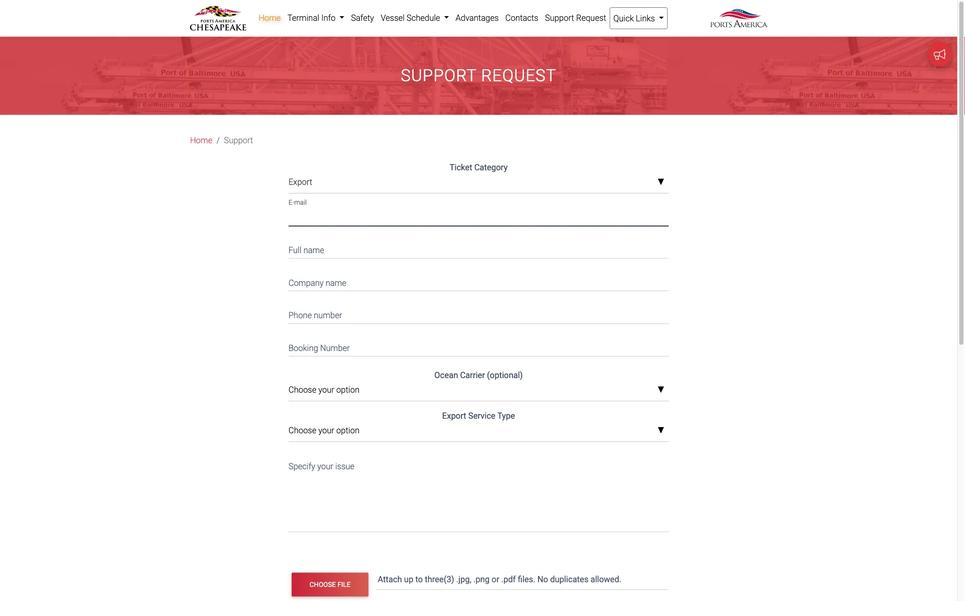 Task type: locate. For each thing, give the bounding box(es) containing it.
0 horizontal spatial request
[[482, 66, 557, 85]]

export inside 'export service type choose your option'
[[443, 411, 467, 421]]

name right company
[[326, 278, 347, 288]]

0 vertical spatial support request
[[545, 13, 607, 23]]

choose up specify
[[289, 426, 317, 436]]

your inside 'export service type choose your option'
[[319, 426, 335, 436]]

0 vertical spatial request
[[577, 13, 607, 23]]

1 vertical spatial request
[[482, 66, 557, 85]]

name
[[304, 245, 324, 255], [326, 278, 347, 288]]

ocean carrier (optional) choose your option
[[289, 371, 523, 395]]

terminal info
[[288, 13, 338, 23]]

0 horizontal spatial name
[[304, 245, 324, 255]]

phone number
[[289, 311, 342, 321]]

0 vertical spatial choose
[[289, 385, 317, 395]]

support request
[[545, 13, 607, 23], [401, 66, 557, 85]]

0 horizontal spatial home link
[[190, 134, 213, 147]]

1 horizontal spatial export
[[443, 411, 467, 421]]

support request link
[[542, 7, 610, 28]]

1 vertical spatial export
[[443, 411, 467, 421]]

terminal
[[288, 13, 320, 23]]

2 option from the top
[[337, 426, 360, 436]]

category
[[475, 163, 508, 172]]

option inside ocean carrier (optional) choose your option
[[337, 385, 360, 395]]

0 vertical spatial your
[[319, 385, 335, 395]]

choose for export service type choose your option
[[289, 426, 317, 436]]

0 horizontal spatial home
[[190, 135, 213, 145]]

your left issue
[[318, 461, 334, 471]]

Specify your issue text field
[[289, 455, 669, 532]]

0 horizontal spatial support
[[224, 135, 253, 145]]

0 vertical spatial export
[[289, 177, 313, 187]]

0 vertical spatial home
[[259, 13, 281, 23]]

your
[[319, 385, 335, 395], [319, 426, 335, 436], [318, 461, 334, 471]]

name for full name
[[304, 245, 324, 255]]

(optional)
[[487, 371, 523, 380]]

company name
[[289, 278, 347, 288]]

choose
[[289, 385, 317, 395], [289, 426, 317, 436], [310, 581, 336, 589]]

export up mail
[[289, 177, 313, 187]]

option inside 'export service type choose your option'
[[337, 426, 360, 436]]

choose for ocean carrier (optional) choose your option
[[289, 385, 317, 395]]

0 vertical spatial support
[[545, 13, 575, 23]]

1 vertical spatial option
[[337, 426, 360, 436]]

1 vertical spatial choose
[[289, 426, 317, 436]]

export
[[289, 177, 313, 187], [443, 411, 467, 421]]

Booking Number text field
[[289, 337, 669, 357]]

2 vertical spatial support
[[224, 135, 253, 145]]

0 vertical spatial option
[[337, 385, 360, 395]]

choose down booking
[[289, 385, 317, 395]]

name right full
[[304, 245, 324, 255]]

type
[[498, 411, 515, 421]]

choose left file
[[310, 581, 336, 589]]

home link
[[255, 7, 284, 28], [190, 134, 213, 147]]

e-
[[289, 199, 294, 206]]

your down "booking number"
[[319, 385, 335, 395]]

number
[[320, 343, 350, 353]]

1 vertical spatial your
[[319, 426, 335, 436]]

Full name text field
[[289, 239, 669, 259]]

info
[[322, 13, 336, 23]]

1 horizontal spatial support
[[401, 66, 477, 85]]

number
[[314, 311, 342, 321]]

full
[[289, 245, 302, 255]]

quick
[[614, 13, 634, 23]]

0 horizontal spatial export
[[289, 177, 313, 187]]

2 horizontal spatial support
[[545, 13, 575, 23]]

0 vertical spatial name
[[304, 245, 324, 255]]

request
[[577, 13, 607, 23], [482, 66, 557, 85]]

choose inside 'export service type choose your option'
[[289, 426, 317, 436]]

full name
[[289, 245, 324, 255]]

▼
[[658, 178, 665, 187]]

issue
[[336, 461, 355, 471]]

ticket category
[[450, 163, 508, 172]]

option for ocean carrier (optional) choose your option
[[337, 385, 360, 395]]

export left service
[[443, 411, 467, 421]]

option up issue
[[337, 426, 360, 436]]

1 option from the top
[[337, 385, 360, 395]]

support
[[545, 13, 575, 23], [401, 66, 477, 85], [224, 135, 253, 145]]

your up specify your issue
[[319, 426, 335, 436]]

ocean
[[435, 371, 458, 380]]

1 horizontal spatial home link
[[255, 7, 284, 28]]

1 vertical spatial name
[[326, 278, 347, 288]]

2 vertical spatial your
[[318, 461, 334, 471]]

your for ocean carrier (optional) choose your option
[[319, 385, 335, 395]]

option
[[337, 385, 360, 395], [337, 426, 360, 436]]

1 horizontal spatial name
[[326, 278, 347, 288]]

choose file
[[310, 581, 351, 589]]

choose inside ocean carrier (optional) choose your option
[[289, 385, 317, 395]]

booking
[[289, 343, 318, 353]]

your inside ocean carrier (optional) choose your option
[[319, 385, 335, 395]]

option down number
[[337, 385, 360, 395]]

Company name text field
[[289, 271, 669, 291]]

1 vertical spatial support
[[401, 66, 477, 85]]

home
[[259, 13, 281, 23], [190, 135, 213, 145]]



Task type: vqa. For each thing, say whether or not it's contained in the screenshot.
Vessel Schedule
yes



Task type: describe. For each thing, give the bounding box(es) containing it.
1 vertical spatial support request
[[401, 66, 557, 85]]

advantages
[[456, 13, 499, 23]]

1 vertical spatial home
[[190, 135, 213, 145]]

vessel schedule link
[[378, 7, 453, 28]]

carrier
[[460, 371, 485, 380]]

vessel
[[381, 13, 405, 23]]

company
[[289, 278, 324, 288]]

e-mail
[[289, 199, 307, 206]]

vessel schedule
[[381, 13, 442, 23]]

Attach up to three(3) .jpg, .png or .pdf files. No duplicates allowed. text field
[[377, 570, 671, 590]]

1 horizontal spatial request
[[577, 13, 607, 23]]

terminal info link
[[284, 7, 348, 28]]

safety
[[351, 13, 374, 23]]

1 horizontal spatial home
[[259, 13, 281, 23]]

mail
[[294, 199, 307, 206]]

E-mail email field
[[289, 206, 669, 226]]

Phone number text field
[[289, 304, 669, 324]]

links
[[636, 13, 656, 23]]

contacts link
[[502, 7, 542, 28]]

name for company name
[[326, 278, 347, 288]]

export for export
[[289, 177, 313, 187]]

file
[[338, 581, 351, 589]]

export service type choose your option
[[289, 411, 515, 436]]

quick links
[[614, 13, 658, 23]]

ticket
[[450, 163, 473, 172]]

quick links link
[[610, 7, 668, 29]]

safety link
[[348, 7, 378, 28]]

specify your issue
[[289, 461, 355, 471]]

0 vertical spatial home link
[[255, 7, 284, 28]]

1 vertical spatial home link
[[190, 134, 213, 147]]

booking number
[[289, 343, 350, 353]]

contacts
[[506, 13, 539, 23]]

option for export service type choose your option
[[337, 426, 360, 436]]

phone
[[289, 311, 312, 321]]

specify
[[289, 461, 316, 471]]

2 vertical spatial choose
[[310, 581, 336, 589]]

schedule
[[407, 13, 440, 23]]

export for export service type choose your option
[[443, 411, 467, 421]]

your for export service type choose your option
[[319, 426, 335, 436]]

advantages link
[[453, 7, 502, 28]]

service
[[469, 411, 496, 421]]



